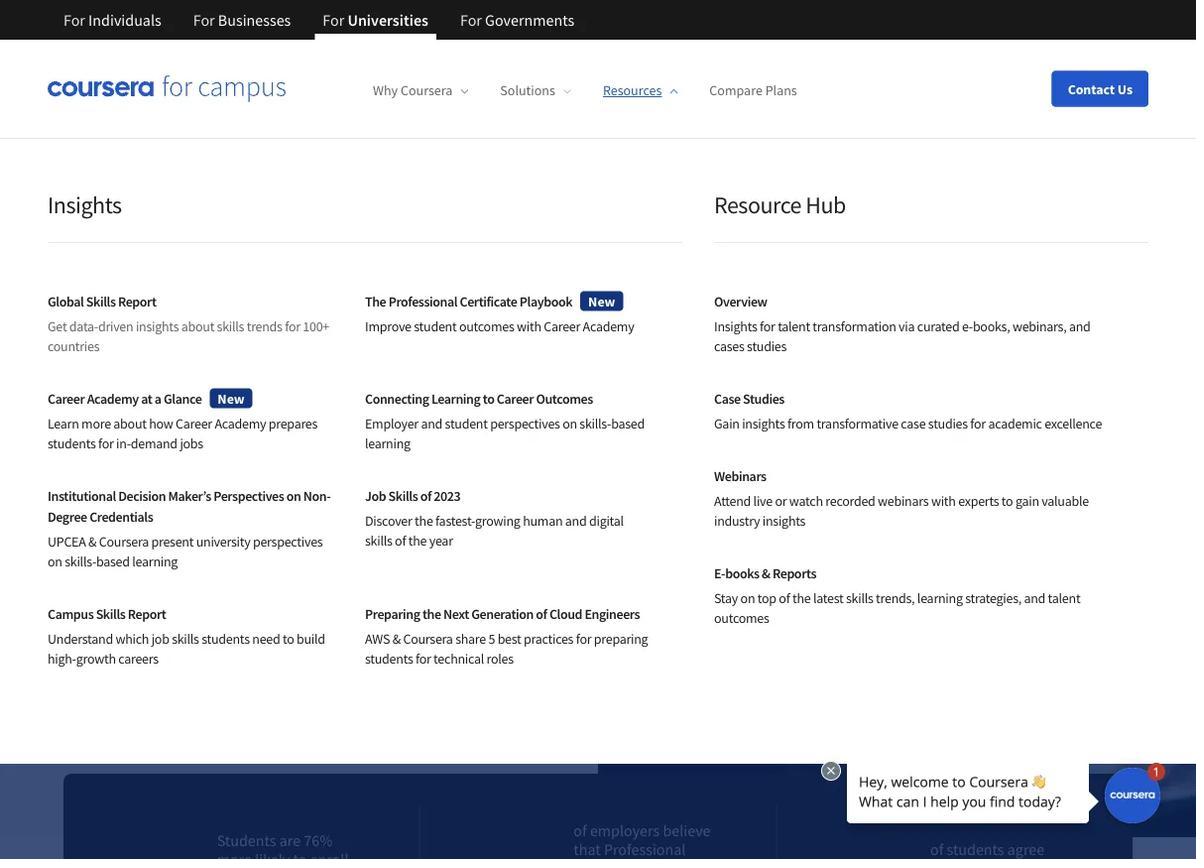 Task type: vqa. For each thing, say whether or not it's contained in the screenshot.


Task type: describe. For each thing, give the bounding box(es) containing it.
e-
[[962, 317, 973, 335]]

resources
[[603, 82, 662, 99]]

governments
[[485, 10, 575, 30]]

& inside e-books & reports stay on top of the latest skills trends, learning strategies, and talent outcomes
[[762, 564, 770, 582]]

students inside preparing the next generation of cloud engineers aws & coursera share 5 best practices for preparing students for technical roles
[[365, 650, 413, 668]]

more inside students are 76% more likely to enrol
[[217, 849, 252, 859]]

banner navigation
[[48, 0, 590, 40]]

that
[[574, 840, 601, 859]]

playbook
[[520, 292, 573, 310]]

on inside e-books & reports stay on top of the latest skills trends, learning strategies, and talent outcomes
[[741, 589, 755, 607]]

webinars,
[[1013, 317, 1067, 335]]

fastest-
[[436, 512, 475, 530]]

students inside equip students with the most in-demand skills and prepare them for job success.
[[123, 483, 205, 513]]

or
[[775, 492, 787, 510]]

transformative
[[817, 415, 899, 433]]

are
[[279, 830, 301, 850]]

to inside webinars attend live or watch recorded webinars with experts to gain valuable industry insights
[[1002, 492, 1013, 510]]

certificate
[[460, 292, 517, 310]]

for down cloud
[[576, 630, 592, 648]]

coursera inside institutional decision maker's perspectives on non- degree credentials upcea & coursera present university perspectives on skills-based learning
[[99, 533, 149, 551]]

contact for contact us
[[95, 629, 149, 649]]

in- inside equip students with the most in-demand skills and prepare them for job success.
[[344, 483, 369, 513]]

skills for discover
[[389, 487, 418, 504]]

for inside "learn more about how career academy prepares students for in-demand jobs"
[[98, 435, 114, 452]]

global skills report get data-driven insights about skills trends for 100+ countries
[[48, 292, 329, 355]]

studies inside case studies gain insights from transformative case studies for academic excellence
[[928, 415, 968, 433]]

coursera inside preparing the next generation of cloud engineers aws & coursera share 5 best practices for preparing students for technical roles
[[403, 630, 453, 648]]

growing
[[475, 512, 520, 530]]

overview
[[714, 292, 768, 310]]

academy for a
[[215, 415, 266, 433]]

0 vertical spatial coursera
[[401, 82, 453, 99]]

trends,
[[876, 589, 915, 607]]

live
[[754, 492, 773, 510]]

students inside campus skills report understand which job skills students need to build high-growth careers
[[202, 630, 250, 648]]

campus skills report understand which job skills students need to build high-growth careers
[[48, 605, 325, 668]]

for governments
[[460, 10, 575, 30]]

attend
[[714, 492, 751, 510]]

for universities
[[323, 10, 429, 30]]

perspectives inside institutional decision maker's perspectives on non- degree credentials upcea & coursera present university perspectives on skills-based learning
[[253, 533, 323, 551]]

why coursera link
[[373, 82, 469, 99]]

of inside e-books & reports stay on top of the latest skills trends, learning strategies, and talent outcomes
[[779, 589, 790, 607]]

connecting
[[365, 389, 429, 407]]

of left 2023
[[420, 487, 431, 504]]

compare plans link
[[710, 82, 797, 99]]

case studies gain insights from transformative case studies for academic excellence
[[714, 389, 1102, 433]]

excellence
[[1045, 415, 1102, 433]]

resources link
[[603, 82, 678, 99]]

more inside "learn more about how career academy prepares students for in-demand jobs"
[[81, 415, 111, 433]]

strengthen
[[63, 194, 350, 274]]

digital
[[589, 512, 624, 530]]

e-books & reports stay on top of the latest skills trends, learning strategies, and talent outcomes
[[714, 564, 1081, 627]]

attract
[[63, 321, 233, 401]]

jobs
[[180, 435, 203, 452]]

equip students with the most in-demand skills and prepare them for job success.
[[63, 483, 501, 549]]

for for universities
[[323, 10, 344, 30]]

the inside preparing the next generation of cloud engineers aws & coursera share 5 best practices for preparing students for technical roles
[[423, 605, 441, 623]]

year
[[429, 532, 453, 550]]

to inside students are 76% more likely to enrol
[[293, 849, 307, 859]]

credentials
[[89, 507, 153, 525]]

aws
[[365, 630, 390, 648]]

talent inside overview insights for talent transformation via curated e-books, webinars, and cases studies
[[778, 317, 810, 335]]

studies inside overview insights for talent transformation via curated e-books, webinars, and cases studies
[[747, 337, 787, 355]]

driven
[[98, 317, 133, 335]]

at
[[141, 389, 152, 407]]

skills inside campus skills report understand which job skills students need to build high-growth careers
[[172, 630, 199, 648]]

improve student outcomes with career academy
[[365, 317, 634, 335]]

preparing
[[365, 605, 420, 623]]

resource hub
[[714, 189, 846, 219]]

how
[[149, 415, 173, 433]]

about inside global skills report get data-driven insights about skills trends for 100+ countries
[[181, 317, 214, 335]]

human
[[523, 512, 563, 530]]

contact for contact us
[[1068, 80, 1115, 98]]

resource
[[714, 189, 802, 219]]

a
[[155, 389, 161, 407]]

data-
[[69, 317, 98, 335]]

individuals
[[88, 10, 161, 30]]

skills for data-
[[86, 292, 116, 310]]

& inside preparing the next generation of cloud engineers aws & coursera share 5 best practices for preparing students for technical roles
[[393, 630, 401, 648]]

prepare
[[105, 519, 179, 549]]

0 horizontal spatial academy
[[87, 389, 139, 407]]

practices
[[524, 630, 574, 648]]

cloud
[[550, 605, 582, 623]]

learning
[[431, 389, 481, 407]]

to inside "strengthen employability to attract more students"
[[426, 257, 479, 337]]

& inside institutional decision maker's perspectives on non- degree credentials upcea & coursera present university perspectives on skills-based learning
[[88, 533, 97, 551]]

on inside connecting learning to career outcomes employer and student perspectives on skills-based learning
[[563, 415, 577, 433]]

for left technical
[[416, 650, 431, 668]]

for inside global skills report get data-driven insights about skills trends for 100+ countries
[[285, 317, 300, 335]]

plans
[[766, 82, 797, 99]]

success.
[[304, 519, 381, 549]]

roles
[[487, 650, 514, 668]]

for inside overview insights for talent transformation via curated e-books, webinars, and cases studies
[[760, 317, 775, 335]]

webinars
[[714, 467, 767, 485]]

career down the playbook
[[544, 317, 580, 335]]

institutional
[[48, 487, 116, 504]]

professional inside of employers believe that professional certificat
[[604, 840, 686, 859]]

5
[[489, 630, 495, 648]]

outcomes inside e-books & reports stay on top of the latest skills trends, learning strategies, and talent outcomes
[[714, 609, 769, 627]]

cases
[[714, 337, 745, 355]]

employer
[[365, 415, 419, 433]]

transformation
[[813, 317, 896, 335]]

with inside webinars attend live or watch recorded webinars with experts to gain valuable industry insights
[[931, 492, 956, 510]]

employability
[[63, 257, 415, 337]]

recorded
[[826, 492, 876, 510]]

skills inside the job skills of 2023 discover the fastest-growing human and digital skills of the year
[[365, 532, 392, 550]]

0 vertical spatial outcomes
[[459, 317, 514, 335]]

insights inside webinars attend live or watch recorded webinars with experts to gain valuable industry insights
[[763, 512, 806, 530]]

1 horizontal spatial with
[[517, 317, 541, 335]]

coursera for campus image
[[48, 75, 286, 102]]

76%
[[304, 830, 333, 850]]

for for businesses
[[193, 10, 215, 30]]

0 vertical spatial student
[[414, 317, 457, 335]]

career inside "learn more about how career academy prepares students for in-demand jobs"
[[176, 415, 212, 433]]

academic
[[989, 415, 1042, 433]]

with inside equip students with the most in-demand skills and prepare them for job success.
[[210, 483, 252, 513]]

for inside equip students with the most in-demand skills and prepare them for job success.
[[238, 519, 265, 549]]

and inside the job skills of 2023 discover the fastest-growing human and digital skills of the year
[[565, 512, 587, 530]]

compare
[[710, 82, 763, 99]]

share
[[455, 630, 486, 648]]

outcomes
[[536, 389, 593, 407]]

about inside "learn more about how career academy prepares students for in-demand jobs"
[[113, 415, 147, 433]]

decision
[[118, 487, 166, 504]]

next
[[443, 605, 469, 623]]

campus
[[48, 605, 94, 623]]

industry
[[714, 512, 760, 530]]

learn
[[48, 415, 79, 433]]

connecting learning to career outcomes employer and student perspectives on skills-based learning
[[365, 389, 645, 452]]

students are 76% more likely to enrol
[[217, 830, 350, 859]]

for for governments
[[460, 10, 482, 30]]

skills inside e-books & reports stay on top of the latest skills trends, learning strategies, and talent outcomes
[[846, 589, 874, 607]]

preparing
[[594, 630, 648, 648]]

strategies,
[[965, 589, 1022, 607]]

new for career academy at a glance
[[218, 389, 245, 407]]

equip
[[63, 483, 119, 513]]

100+
[[303, 317, 329, 335]]



Task type: locate. For each thing, give the bounding box(es) containing it.
contact us
[[95, 629, 168, 649]]

on down 'upcea' at the left of the page
[[48, 553, 62, 570]]

and right strategies, in the right bottom of the page
[[1024, 589, 1046, 607]]

report up us on the bottom left of page
[[128, 605, 166, 623]]

0 vertical spatial more
[[244, 321, 380, 401]]

1 horizontal spatial demand
[[369, 483, 449, 513]]

coursera down 'credentials'
[[99, 533, 149, 551]]

on down outcomes at the left top of the page
[[563, 415, 577, 433]]

academy left prepares
[[215, 415, 266, 433]]

employers
[[590, 821, 660, 841]]

coursera
[[401, 82, 453, 99], [99, 533, 149, 551], [403, 630, 453, 648]]

engineers
[[585, 605, 640, 623]]

0 vertical spatial demand
[[131, 435, 177, 452]]

for down overview
[[760, 317, 775, 335]]

and inside overview insights for talent transformation via curated e-books, webinars, and cases studies
[[1069, 317, 1091, 335]]

2 vertical spatial learning
[[918, 589, 963, 607]]

compare plans
[[710, 82, 797, 99]]

professional up improve
[[389, 292, 458, 310]]

students inside "learn more about how career academy prepares students for in-demand jobs"
[[48, 435, 96, 452]]

1 horizontal spatial job
[[269, 519, 300, 549]]

1 horizontal spatial outcomes
[[714, 609, 769, 627]]

0 vertical spatial talent
[[778, 317, 810, 335]]

skills inside campus skills report understand which job skills students need to build high-growth careers
[[96, 605, 125, 623]]

insights up global
[[48, 189, 122, 219]]

career inside connecting learning to career outcomes employer and student perspectives on skills-based learning
[[497, 389, 534, 407]]

the inside e-books & reports stay on top of the latest skills trends, learning strategies, and talent outcomes
[[793, 589, 811, 607]]

best
[[498, 630, 521, 648]]

based left gain on the right
[[611, 415, 645, 433]]

2 horizontal spatial academy
[[583, 317, 634, 335]]

insights down studies
[[742, 415, 785, 433]]

career up jobs
[[176, 415, 212, 433]]

skills- inside connecting learning to career outcomes employer and student perspectives on skills-based learning
[[580, 415, 611, 433]]

report inside campus skills report understand which job skills students need to build high-growth careers
[[128, 605, 166, 623]]

to left gain
[[1002, 492, 1013, 510]]

via
[[899, 317, 915, 335]]

0 vertical spatial job
[[269, 519, 300, 549]]

insights inside global skills report get data-driven insights about skills trends for 100+ countries
[[136, 317, 179, 335]]

why coursera
[[373, 82, 453, 99]]

1 horizontal spatial about
[[181, 317, 214, 335]]

0 vertical spatial new
[[588, 292, 616, 310]]

student
[[414, 317, 457, 335], [445, 415, 488, 433]]

professional right that
[[604, 840, 686, 859]]

skills
[[86, 292, 116, 310], [389, 487, 418, 504], [96, 605, 125, 623]]

career
[[544, 317, 580, 335], [48, 389, 85, 407], [497, 389, 534, 407], [176, 415, 212, 433]]

them
[[183, 519, 234, 549]]

1 vertical spatial skills-
[[65, 553, 96, 570]]

for left "governments"
[[460, 10, 482, 30]]

businesses
[[218, 10, 291, 30]]

career left outcomes at the left top of the page
[[497, 389, 534, 407]]

for down 'career academy at a glance'
[[98, 435, 114, 452]]

to
[[426, 257, 479, 337], [483, 389, 494, 407], [1002, 492, 1013, 510], [283, 630, 294, 648], [293, 849, 307, 859]]

solutions link
[[500, 82, 571, 99]]

contact up the careers
[[95, 629, 149, 649]]

1 for from the left
[[63, 10, 85, 30]]

the up year
[[415, 512, 433, 530]]

1 horizontal spatial talent
[[1048, 589, 1081, 607]]

1 vertical spatial learning
[[132, 553, 178, 570]]

on
[[563, 415, 577, 433], [286, 487, 301, 504], [48, 553, 62, 570], [741, 589, 755, 607]]

1 vertical spatial insights
[[714, 317, 758, 335]]

top
[[758, 589, 777, 607]]

1 horizontal spatial professional
[[604, 840, 686, 859]]

0 vertical spatial skills-
[[580, 415, 611, 433]]

0 vertical spatial skills
[[86, 292, 116, 310]]

2 vertical spatial &
[[393, 630, 401, 648]]

for down perspectives
[[238, 519, 265, 549]]

university
[[196, 533, 250, 551]]

coursera up technical
[[403, 630, 453, 648]]

the left year
[[408, 532, 427, 550]]

outcomes down the 'certificate'
[[459, 317, 514, 335]]

of left employers
[[574, 821, 587, 841]]

1 horizontal spatial insights
[[714, 317, 758, 335]]

most
[[292, 483, 340, 513]]

0 horizontal spatial about
[[113, 415, 147, 433]]

of employers believe that professional certificat
[[574, 821, 711, 859]]

0 vertical spatial based
[[611, 415, 645, 433]]

new right 'glance' at the left of the page
[[218, 389, 245, 407]]

perspectives down most
[[253, 533, 323, 551]]

and down equip at the bottom of page
[[63, 519, 100, 549]]

report inside global skills report get data-driven insights about skills trends for 100+ countries
[[118, 292, 156, 310]]

gain
[[1016, 492, 1040, 510]]

2 horizontal spatial learning
[[918, 589, 963, 607]]

and inside connecting learning to career outcomes employer and student perspectives on skills-based learning
[[421, 415, 443, 433]]

skills inside equip students with the most in-demand skills and prepare them for job success.
[[454, 483, 501, 513]]

coursera right why
[[401, 82, 453, 99]]

1 horizontal spatial academy
[[215, 415, 266, 433]]

insights inside case studies gain insights from transformative case studies for academic excellence
[[742, 415, 785, 433]]

0 vertical spatial insights
[[136, 317, 179, 335]]

1 horizontal spatial in-
[[344, 483, 369, 513]]

more left likely
[[217, 849, 252, 859]]

1 vertical spatial report
[[128, 605, 166, 623]]

academy inside "learn more about how career academy prepares students for in-demand jobs"
[[215, 415, 266, 433]]

the professional certificate playbook
[[365, 292, 573, 310]]

webinars attend live or watch recorded webinars with experts to gain valuable industry insights
[[714, 467, 1089, 530]]

on left top
[[741, 589, 755, 607]]

1 vertical spatial insights
[[742, 415, 785, 433]]

with down the playbook
[[517, 317, 541, 335]]

learning for insights
[[365, 435, 411, 452]]

high-
[[48, 650, 76, 668]]

students inside "strengthen employability to attract more students"
[[63, 384, 286, 464]]

1 vertical spatial skills
[[389, 487, 418, 504]]

demand inside "learn more about how career academy prepares students for in-demand jobs"
[[131, 435, 177, 452]]

studies right cases
[[747, 337, 787, 355]]

of down discover
[[395, 532, 406, 550]]

in- up "success."
[[344, 483, 369, 513]]

in-
[[116, 435, 131, 452], [344, 483, 369, 513]]

0 horizontal spatial professional
[[389, 292, 458, 310]]

to right "need"
[[283, 630, 294, 648]]

learning down employer
[[365, 435, 411, 452]]

0 horizontal spatial demand
[[131, 435, 177, 452]]

0 vertical spatial studies
[[747, 337, 787, 355]]

1 vertical spatial student
[[445, 415, 488, 433]]

1 horizontal spatial new
[[588, 292, 616, 310]]

student inside connecting learning to career outcomes employer and student perspectives on skills-based learning
[[445, 415, 488, 433]]

2 vertical spatial coursera
[[403, 630, 453, 648]]

insights right "driven"
[[136, 317, 179, 335]]

for left the businesses
[[193, 10, 215, 30]]

skills inside global skills report get data-driven insights about skills trends for 100+ countries
[[217, 317, 244, 335]]

1 vertical spatial in-
[[344, 483, 369, 513]]

and down learning
[[421, 415, 443, 433]]

0 vertical spatial about
[[181, 317, 214, 335]]

learning right trends,
[[918, 589, 963, 607]]

1 vertical spatial demand
[[369, 483, 449, 513]]

0 vertical spatial learning
[[365, 435, 411, 452]]

4 for from the left
[[460, 10, 482, 30]]

more inside "strengthen employability to attract more students"
[[244, 321, 380, 401]]

on left non-
[[286, 487, 301, 504]]

job down most
[[269, 519, 300, 549]]

2 horizontal spatial &
[[762, 564, 770, 582]]

and right webinars,
[[1069, 317, 1091, 335]]

present
[[151, 533, 194, 551]]

report up "driven"
[[118, 292, 156, 310]]

0 horizontal spatial &
[[88, 533, 97, 551]]

studies right case on the right of page
[[928, 415, 968, 433]]

0 vertical spatial professional
[[389, 292, 458, 310]]

the left next on the left of page
[[423, 605, 441, 623]]

to inside connecting learning to career outcomes employer and student perspectives on skills-based learning
[[483, 389, 494, 407]]

perspectives
[[214, 487, 284, 504]]

1 vertical spatial more
[[81, 415, 111, 433]]

2 vertical spatial academy
[[215, 415, 266, 433]]

1 horizontal spatial skills-
[[580, 415, 611, 433]]

learning down "present"
[[132, 553, 178, 570]]

degree
[[48, 507, 87, 525]]

1 vertical spatial contact
[[95, 629, 149, 649]]

0 horizontal spatial learning
[[132, 553, 178, 570]]

for inside case studies gain insights from transformative case studies for academic excellence
[[971, 415, 986, 433]]

0 horizontal spatial new
[[218, 389, 245, 407]]

glance
[[164, 389, 202, 407]]

for left universities
[[323, 10, 344, 30]]

students
[[217, 830, 276, 850]]

based inside connecting learning to career outcomes employer and student perspectives on skills-based learning
[[611, 415, 645, 433]]

1 vertical spatial coursera
[[99, 533, 149, 551]]

get
[[48, 317, 67, 335]]

the
[[365, 292, 386, 310]]

overview insights for talent transformation via curated e-books, webinars, and cases studies
[[714, 292, 1091, 355]]

skills- inside institutional decision maker's perspectives on non- degree credentials upcea & coursera present university perspectives on skills-based learning
[[65, 553, 96, 570]]

upcea
[[48, 533, 86, 551]]

& right 'upcea' at the left of the page
[[88, 533, 97, 551]]

job inside campus skills report understand which job skills students need to build high-growth careers
[[151, 630, 169, 648]]

skills
[[217, 317, 244, 335], [454, 483, 501, 513], [365, 532, 392, 550], [846, 589, 874, 607], [172, 630, 199, 648]]

0 horizontal spatial studies
[[747, 337, 787, 355]]

of right top
[[779, 589, 790, 607]]

generation
[[471, 605, 534, 623]]

of inside of employers believe that professional certificat
[[574, 821, 587, 841]]

job right which
[[151, 630, 169, 648]]

more right learn
[[81, 415, 111, 433]]

1 horizontal spatial perspectives
[[490, 415, 560, 433]]

careers
[[118, 650, 159, 668]]

2 vertical spatial more
[[217, 849, 252, 859]]

0 horizontal spatial in-
[[116, 435, 131, 452]]

learning inside institutional decision maker's perspectives on non- degree credentials upcea & coursera present university perspectives on skills-based learning
[[132, 553, 178, 570]]

about left trends
[[181, 317, 214, 335]]

contact us button
[[1052, 71, 1149, 107]]

insights up cases
[[714, 317, 758, 335]]

2 vertical spatial skills
[[96, 605, 125, 623]]

skills inside global skills report get data-driven insights about skills trends for 100+ countries
[[86, 292, 116, 310]]

career up learn
[[48, 389, 85, 407]]

the down reports on the right of page
[[793, 589, 811, 607]]

1 vertical spatial based
[[96, 553, 130, 570]]

skills up contact us
[[96, 605, 125, 623]]

& right aws
[[393, 630, 401, 648]]

1 horizontal spatial &
[[393, 630, 401, 648]]

insights inside overview insights for talent transformation via curated e-books, webinars, and cases studies
[[714, 317, 758, 335]]

hub
[[806, 189, 846, 219]]

us
[[152, 629, 168, 649]]

0 vertical spatial in-
[[116, 435, 131, 452]]

webinars
[[878, 492, 929, 510]]

learning inside connecting learning to career outcomes employer and student perspectives on skills-based learning
[[365, 435, 411, 452]]

based inside institutional decision maker's perspectives on non- degree credentials upcea & coursera present university perspectives on skills-based learning
[[96, 553, 130, 570]]

0 horizontal spatial skills-
[[65, 553, 96, 570]]

contact left us
[[1068, 80, 1115, 98]]

demand inside equip students with the most in-demand skills and prepare them for job success.
[[369, 483, 449, 513]]

maker's
[[168, 487, 211, 504]]

1 vertical spatial academy
[[87, 389, 139, 407]]

skills right job
[[389, 487, 418, 504]]

skills- down outcomes at the left top of the page
[[580, 415, 611, 433]]

2 for from the left
[[193, 10, 215, 30]]

1 horizontal spatial studies
[[928, 415, 968, 433]]

0 vertical spatial academy
[[583, 317, 634, 335]]

of inside preparing the next generation of cloud engineers aws & coursera share 5 best practices for preparing students for technical roles
[[536, 605, 547, 623]]

0 vertical spatial perspectives
[[490, 415, 560, 433]]

based down "prepare" at the left of page
[[96, 553, 130, 570]]

new for the professional certificate playbook
[[588, 292, 616, 310]]

insights
[[48, 189, 122, 219], [714, 317, 758, 335]]

report
[[118, 292, 156, 310], [128, 605, 166, 623]]

and inside equip students with the most in-demand skills and prepare them for job success.
[[63, 519, 100, 549]]

valuable
[[1042, 492, 1089, 510]]

in- inside "learn more about how career academy prepares students for in-demand jobs"
[[116, 435, 131, 452]]

global
[[48, 292, 84, 310]]

report for job
[[128, 605, 166, 623]]

2023
[[434, 487, 461, 504]]

and
[[1069, 317, 1091, 335], [421, 415, 443, 433], [565, 512, 587, 530], [63, 519, 100, 549], [1024, 589, 1046, 607]]

and left digital
[[565, 512, 587, 530]]

academy up outcomes at the left top of the page
[[583, 317, 634, 335]]

contact inside button
[[1068, 80, 1115, 98]]

and inside e-books & reports stay on top of the latest skills trends, learning strategies, and talent outcomes
[[1024, 589, 1046, 607]]

for left individuals
[[63, 10, 85, 30]]

e-
[[714, 564, 725, 582]]

the inside equip students with the most in-demand skills and prepare them for job success.
[[256, 483, 287, 513]]

outcomes down stay
[[714, 609, 769, 627]]

0 horizontal spatial based
[[96, 553, 130, 570]]

for left 100+ on the left top of page
[[285, 317, 300, 335]]

in- down 'career academy at a glance'
[[116, 435, 131, 452]]

career academy at a glance
[[48, 389, 202, 407]]

2 vertical spatial insights
[[763, 512, 806, 530]]

0 vertical spatial contact
[[1068, 80, 1115, 98]]

about down 'career academy at a glance'
[[113, 415, 147, 433]]

for left the academic on the right of the page
[[971, 415, 986, 433]]

0 vertical spatial report
[[118, 292, 156, 310]]

job skills of 2023 discover the fastest-growing human and digital skills of the year
[[365, 487, 624, 550]]

3 for from the left
[[323, 10, 344, 30]]

stay
[[714, 589, 738, 607]]

job inside equip students with the most in-demand skills and prepare them for job success.
[[269, 519, 300, 549]]

skills- down 'upcea' at the left of the page
[[65, 553, 96, 570]]

2 horizontal spatial with
[[931, 492, 956, 510]]

contact us
[[1068, 80, 1133, 98]]

to right likely
[[293, 849, 307, 859]]

0 horizontal spatial perspectives
[[253, 533, 323, 551]]

learning inside e-books & reports stay on top of the latest skills trends, learning strategies, and talent outcomes
[[918, 589, 963, 607]]

to inside campus skills report understand which job skills students need to build high-growth careers
[[283, 630, 294, 648]]

0 horizontal spatial outcomes
[[459, 317, 514, 335]]

1 vertical spatial talent
[[1048, 589, 1081, 607]]

more
[[244, 321, 380, 401], [81, 415, 111, 433], [217, 849, 252, 859]]

with up the them
[[210, 483, 252, 513]]

preparing the next generation of cloud engineers aws & coursera share 5 best practices for preparing students for technical roles
[[365, 605, 648, 668]]

1 vertical spatial new
[[218, 389, 245, 407]]

1 vertical spatial perspectives
[[253, 533, 323, 551]]

prepares
[[269, 415, 318, 433]]

0 vertical spatial insights
[[48, 189, 122, 219]]

talent
[[778, 317, 810, 335], [1048, 589, 1081, 607]]

1 horizontal spatial based
[[611, 415, 645, 433]]

for for individuals
[[63, 10, 85, 30]]

& right books
[[762, 564, 770, 582]]

books
[[725, 564, 760, 582]]

students
[[63, 384, 286, 464], [48, 435, 96, 452], [123, 483, 205, 513], [202, 630, 250, 648], [365, 650, 413, 668]]

non-
[[303, 487, 331, 504]]

build
[[297, 630, 325, 648]]

1 vertical spatial studies
[[928, 415, 968, 433]]

1 vertical spatial outcomes
[[714, 609, 769, 627]]

reports
[[773, 564, 817, 582]]

skills inside the job skills of 2023 discover the fastest-growing human and digital skills of the year
[[389, 487, 418, 504]]

new right the playbook
[[588, 292, 616, 310]]

1 horizontal spatial contact
[[1068, 80, 1115, 98]]

discover
[[365, 512, 412, 530]]

to right improve
[[426, 257, 479, 337]]

demand up year
[[369, 483, 449, 513]]

1 vertical spatial about
[[113, 415, 147, 433]]

1 horizontal spatial learning
[[365, 435, 411, 452]]

skills up "driven"
[[86, 292, 116, 310]]

skills for which
[[96, 605, 125, 623]]

talent left transformation
[[778, 317, 810, 335]]

perspectives down outcomes at the left top of the page
[[490, 415, 560, 433]]

student down learning
[[445, 415, 488, 433]]

more up prepares
[[244, 321, 380, 401]]

talent inside e-books & reports stay on top of the latest skills trends, learning strategies, and talent outcomes
[[1048, 589, 1081, 607]]

talent right strategies, in the right bottom of the page
[[1048, 589, 1081, 607]]

with left experts
[[931, 492, 956, 510]]

0 horizontal spatial with
[[210, 483, 252, 513]]

student down the professional certificate playbook
[[414, 317, 457, 335]]

0 horizontal spatial contact
[[95, 629, 149, 649]]

insights down or
[[763, 512, 806, 530]]

contact us link
[[63, 615, 200, 663]]

1 vertical spatial &
[[762, 564, 770, 582]]

of left cloud
[[536, 605, 547, 623]]

gain
[[714, 415, 740, 433]]

the left most
[[256, 483, 287, 513]]

skills-
[[580, 415, 611, 433], [65, 553, 96, 570]]

0 horizontal spatial talent
[[778, 317, 810, 335]]

latest
[[813, 589, 844, 607]]

to right learning
[[483, 389, 494, 407]]

learning for resource hub
[[918, 589, 963, 607]]

demand down how on the left
[[131, 435, 177, 452]]

0 horizontal spatial job
[[151, 630, 169, 648]]

academy for playbook
[[583, 317, 634, 335]]

academy left at
[[87, 389, 139, 407]]

professional
[[389, 292, 458, 310], [604, 840, 686, 859]]

0 vertical spatial &
[[88, 533, 97, 551]]

0 horizontal spatial insights
[[48, 189, 122, 219]]

watch
[[790, 492, 823, 510]]

perspectives inside connecting learning to career outcomes employer and student perspectives on skills-based learning
[[490, 415, 560, 433]]

learning
[[365, 435, 411, 452], [132, 553, 178, 570], [918, 589, 963, 607]]

of
[[420, 487, 431, 504], [395, 532, 406, 550], [779, 589, 790, 607], [536, 605, 547, 623], [574, 821, 587, 841]]

solutions
[[500, 82, 555, 99]]

1 vertical spatial job
[[151, 630, 169, 648]]

us
[[1118, 80, 1133, 98]]

why
[[373, 82, 398, 99]]

1 vertical spatial professional
[[604, 840, 686, 859]]

contact
[[1068, 80, 1115, 98], [95, 629, 149, 649]]

report for driven
[[118, 292, 156, 310]]



